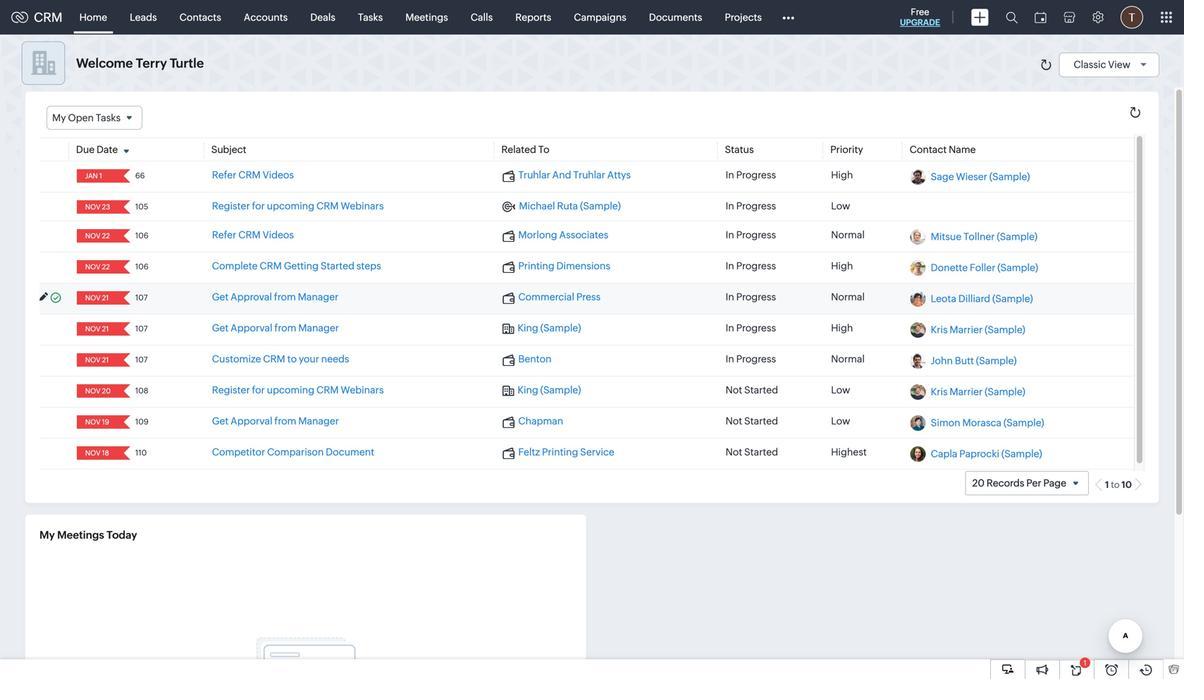 Task type: describe. For each thing, give the bounding box(es) containing it.
(sample) right butt
[[976, 355, 1017, 366]]

king (sample) link for register for upcoming crm webinars
[[502, 384, 581, 397]]

normal for leota dilliard (sample)
[[831, 291, 865, 303]]

sage wieser (sample) link
[[931, 171, 1030, 182]]

my for my open tasks
[[52, 112, 66, 123]]

10
[[1122, 480, 1132, 490]]

low for kris marrier (sample)
[[831, 384, 851, 396]]

accounts
[[244, 12, 288, 23]]

classic
[[1074, 59, 1107, 70]]

not started for (sample)
[[726, 384, 778, 396]]

get approval from manager
[[212, 291, 339, 303]]

register for michael ruta (sample)
[[212, 200, 250, 212]]

upgrade
[[900, 18, 941, 27]]

projects link
[[714, 0, 773, 34]]

view
[[1109, 59, 1131, 70]]

chapman
[[518, 415, 564, 427]]

calls link
[[460, 0, 504, 34]]

welcome
[[76, 56, 133, 70]]

capla paprocki (sample) link
[[931, 448, 1043, 459]]

get apporval from manager for chapman
[[212, 415, 339, 427]]

progress for and
[[737, 169, 776, 181]]

high for donette foller (sample)
[[831, 260, 853, 272]]

from for king
[[275, 322, 296, 334]]

competitor
[[212, 446, 265, 458]]

campaigns link
[[563, 0, 638, 34]]

7 in from the top
[[726, 353, 735, 365]]

in progress for associates
[[726, 229, 776, 241]]

associates
[[559, 229, 609, 241]]

john
[[931, 355, 953, 366]]

leads
[[130, 12, 157, 23]]

reports link
[[504, 0, 563, 34]]

and
[[553, 169, 572, 181]]

webinars for king
[[341, 384, 384, 396]]

getting
[[284, 260, 319, 272]]

manager for commercial
[[298, 291, 339, 303]]

mitsue
[[931, 231, 962, 242]]

in for press
[[726, 291, 735, 303]]

highest
[[831, 446, 867, 458]]

morlong associates link
[[502, 229, 609, 242]]

campaigns
[[574, 12, 627, 23]]

michael ruta (sample) link
[[502, 200, 621, 213]]

tasks link
[[347, 0, 394, 34]]

started for chapman
[[745, 415, 778, 427]]

classic view link
[[1074, 59, 1152, 70]]

status
[[725, 144, 754, 155]]

apporval for king (sample)
[[231, 322, 273, 334]]

(sample) right tollner
[[997, 231, 1038, 242]]

welcome terry turtle
[[76, 56, 204, 70]]

morasca
[[963, 417, 1002, 428]]

reports
[[516, 12, 552, 23]]

1 to 10
[[1106, 480, 1132, 490]]

foller
[[970, 262, 996, 273]]

priority
[[831, 144, 864, 155]]

kris marrier (sample) for low
[[931, 386, 1026, 397]]

107 for get approval from manager
[[135, 293, 148, 302]]

crm up the getting
[[317, 200, 339, 212]]

106 for refer crm videos
[[135, 231, 149, 240]]

meetings link
[[394, 0, 460, 34]]

get apporval from manager for king (sample)
[[212, 322, 339, 334]]

document
[[326, 446, 375, 458]]

(sample) right morasca
[[1004, 417, 1045, 428]]

105
[[135, 202, 148, 211]]

needs
[[321, 353, 349, 365]]

marrier for high
[[950, 324, 983, 335]]

competitor comparison document
[[212, 446, 375, 458]]

accounts link
[[233, 0, 299, 34]]

attys
[[608, 169, 631, 181]]

refer crm videos link for truhlar and truhlar attys
[[212, 169, 294, 181]]

complete crm getting started steps
[[212, 260, 381, 272]]

webinars for michael
[[341, 200, 384, 212]]

due
[[76, 144, 95, 155]]

benton
[[518, 353, 552, 365]]

my for my meetings today
[[39, 529, 55, 541]]

commercial
[[518, 291, 575, 303]]

complete
[[212, 260, 258, 272]]

in for and
[[726, 169, 735, 181]]

get for king
[[212, 322, 229, 334]]

king for get apporval from manager
[[518, 322, 539, 334]]

106 for complete crm getting started steps
[[135, 262, 149, 271]]

apporval for chapman
[[231, 415, 273, 427]]

subject link
[[211, 144, 246, 155]]

started for feltz printing service
[[745, 446, 778, 458]]

2 not from the top
[[726, 415, 743, 427]]

complete crm getting started steps link
[[212, 260, 381, 272]]

contact name link
[[910, 144, 976, 155]]

my open tasks
[[52, 112, 121, 123]]

leads link
[[119, 0, 168, 34]]

kris for low
[[931, 386, 948, 397]]

contact name
[[910, 144, 976, 155]]

competitor comparison document link
[[212, 446, 375, 458]]

crm right logo
[[34, 10, 62, 25]]

not for (sample)
[[726, 384, 743, 396]]

leota dilliard (sample) link
[[931, 293, 1033, 304]]

related to
[[502, 144, 550, 155]]

classic view
[[1074, 59, 1131, 70]]

simon
[[931, 417, 961, 428]]

crm left the getting
[[260, 260, 282, 272]]

0 horizontal spatial to
[[287, 353, 297, 365]]

2 truhlar from the left
[[574, 169, 606, 181]]

videos for truhlar
[[263, 169, 294, 181]]

morlong associates
[[518, 229, 609, 241]]

ruta
[[557, 200, 578, 212]]

1 horizontal spatial to
[[1111, 480, 1120, 490]]

related to link
[[502, 144, 550, 155]]

refer crm videos for truhlar and truhlar attys
[[212, 169, 294, 181]]

for for michael ruta (sample)
[[252, 200, 265, 212]]

home
[[79, 12, 107, 23]]

feltz printing service link
[[502, 446, 615, 459]]

progress for ruta
[[737, 200, 776, 212]]

crm down needs
[[317, 384, 339, 396]]

kris marrier (sample) link for low
[[931, 386, 1026, 397]]

1 for 1
[[1084, 659, 1087, 667]]

benton link
[[502, 353, 552, 366]]

search element
[[998, 0, 1027, 35]]

register for upcoming crm webinars for king (sample)
[[212, 384, 384, 396]]

king (sample) link for get apporval from manager
[[502, 322, 581, 335]]

refer crm videos for morlong associates
[[212, 229, 294, 241]]

calendar image
[[1035, 12, 1047, 23]]

simon morasca (sample)
[[931, 417, 1045, 428]]

get for commercial
[[212, 291, 229, 303]]

today
[[107, 529, 137, 541]]

register for upcoming crm webinars link for michael ruta (sample)
[[212, 200, 384, 212]]

paprocki
[[960, 448, 1000, 459]]

free upgrade
[[900, 7, 941, 27]]

morlong
[[518, 229, 557, 241]]

deals link
[[299, 0, 347, 34]]

commercial press
[[518, 291, 601, 303]]

marrier for low
[[950, 386, 983, 397]]

in progress for (sample)
[[726, 322, 776, 334]]

1 low from the top
[[831, 200, 851, 212]]



Task type: locate. For each thing, give the bounding box(es) containing it.
0 vertical spatial register
[[212, 200, 250, 212]]

progress
[[737, 169, 776, 181], [737, 200, 776, 212], [737, 229, 776, 241], [737, 260, 776, 272], [737, 291, 776, 303], [737, 322, 776, 334], [737, 353, 776, 365]]

in
[[726, 169, 735, 181], [726, 200, 735, 212], [726, 229, 735, 241], [726, 260, 735, 272], [726, 291, 735, 303], [726, 322, 735, 334], [726, 353, 735, 365]]

manager up the comparison
[[298, 415, 339, 427]]

1 vertical spatial refer crm videos
[[212, 229, 294, 241]]

commercial press link
[[502, 291, 601, 304]]

2 vertical spatial from
[[275, 415, 296, 427]]

(sample) right ruta
[[580, 200, 621, 212]]

1 king (sample) from the top
[[518, 322, 581, 334]]

capla paprocki (sample)
[[931, 448, 1043, 459]]

dimensions
[[557, 260, 611, 272]]

simon morasca (sample) link
[[931, 417, 1045, 428]]

2 kris from the top
[[931, 386, 948, 397]]

truhlar and truhlar attys link
[[502, 169, 631, 182]]

register for upcoming crm webinars link up complete crm getting started steps link
[[212, 200, 384, 212]]

king (sample)
[[518, 322, 581, 334], [518, 384, 581, 396]]

1 vertical spatial get
[[212, 322, 229, 334]]

0 vertical spatial 107
[[135, 293, 148, 302]]

butt
[[955, 355, 974, 366]]

6 in progress from the top
[[726, 322, 776, 334]]

get left approval
[[212, 291, 229, 303]]

tasks right open
[[96, 112, 121, 123]]

refer crm videos up the complete
[[212, 229, 294, 241]]

normal
[[831, 229, 865, 241], [831, 291, 865, 303], [831, 353, 865, 365]]

1 kris marrier (sample) from the top
[[931, 324, 1026, 335]]

in progress
[[726, 169, 776, 181], [726, 200, 776, 212], [726, 229, 776, 241], [726, 260, 776, 272], [726, 291, 776, 303], [726, 322, 776, 334], [726, 353, 776, 365]]

0 vertical spatial printing
[[518, 260, 555, 272]]

0 vertical spatial register for upcoming crm webinars
[[212, 200, 384, 212]]

2 for from the top
[[252, 384, 265, 396]]

refer crm videos link up the complete
[[212, 229, 294, 241]]

0 horizontal spatial 1
[[1084, 659, 1087, 667]]

(sample) right wieser
[[990, 171, 1030, 182]]

terry
[[136, 56, 167, 70]]

1 in from the top
[[726, 169, 735, 181]]

mitsue tollner (sample) link
[[931, 231, 1038, 242]]

for up the complete
[[252, 200, 265, 212]]

high for kris marrier (sample)
[[831, 322, 853, 334]]

marrier up butt
[[950, 324, 983, 335]]

logo image
[[11, 12, 28, 23]]

kris marrier (sample) for high
[[931, 324, 1026, 335]]

1 videos from the top
[[263, 169, 294, 181]]

from
[[274, 291, 296, 303], [275, 322, 296, 334], [275, 415, 296, 427]]

0 vertical spatial 1
[[1106, 480, 1110, 490]]

1 vertical spatial tasks
[[96, 112, 121, 123]]

1 vertical spatial not started
[[726, 415, 778, 427]]

2 vertical spatial low
[[831, 415, 851, 427]]

donette foller (sample)
[[931, 262, 1039, 273]]

3 not started from the top
[[726, 446, 778, 458]]

1 vertical spatial manager
[[298, 322, 339, 334]]

2 high from the top
[[831, 260, 853, 272]]

1 kris from the top
[[931, 324, 948, 335]]

1 get apporval from manager from the top
[[212, 322, 339, 334]]

refer for morlong associates
[[212, 229, 236, 241]]

from for commercial
[[274, 291, 296, 303]]

(sample) down leota dilliard (sample)
[[985, 324, 1026, 335]]

5 in progress from the top
[[726, 291, 776, 303]]

from down complete crm getting started steps link
[[274, 291, 296, 303]]

2 normal from the top
[[831, 291, 865, 303]]

progress for associates
[[737, 229, 776, 241]]

(sample) up simon morasca (sample)
[[985, 386, 1026, 397]]

0 vertical spatial kris marrier (sample)
[[931, 324, 1026, 335]]

1 vertical spatial 107
[[135, 324, 148, 333]]

1 106 from the top
[[135, 231, 149, 240]]

crm up the complete
[[238, 229, 261, 241]]

2 register from the top
[[212, 384, 250, 396]]

in progress for dimensions
[[726, 260, 776, 272]]

kris down 'john'
[[931, 386, 948, 397]]

upcoming up complete crm getting started steps
[[267, 200, 315, 212]]

0 vertical spatial manager
[[298, 291, 339, 303]]

1 high from the top
[[831, 169, 853, 181]]

0 vertical spatial meetings
[[406, 12, 448, 23]]

sage wieser (sample)
[[931, 171, 1030, 182]]

king for register for upcoming crm webinars
[[518, 384, 539, 396]]

profile element
[[1113, 0, 1152, 34]]

2 get apporval from manager link from the top
[[212, 415, 339, 427]]

2 kris marrier (sample) from the top
[[931, 386, 1026, 397]]

2 refer crm videos link from the top
[[212, 229, 294, 241]]

donette
[[931, 262, 968, 273]]

printing inside 'link'
[[542, 446, 578, 458]]

0 horizontal spatial truhlar
[[518, 169, 551, 181]]

0 vertical spatial refer crm videos
[[212, 169, 294, 181]]

0 vertical spatial get
[[212, 291, 229, 303]]

(sample)
[[990, 171, 1030, 182], [580, 200, 621, 212], [997, 231, 1038, 242], [998, 262, 1039, 273], [993, 293, 1033, 304], [541, 322, 581, 334], [985, 324, 1026, 335], [976, 355, 1017, 366], [541, 384, 581, 396], [985, 386, 1026, 397], [1004, 417, 1045, 428], [1002, 448, 1043, 459]]

to
[[539, 144, 550, 155]]

2 vertical spatial get
[[212, 415, 229, 427]]

2 vertical spatial normal
[[831, 353, 865, 365]]

register for upcoming crm webinars link down 'your'
[[212, 384, 384, 396]]

in progress for press
[[726, 291, 776, 303]]

1 vertical spatial register for upcoming crm webinars
[[212, 384, 384, 396]]

(sample) right foller
[[998, 262, 1039, 273]]

customize
[[212, 353, 261, 365]]

for for king (sample)
[[252, 384, 265, 396]]

1 vertical spatial meetings
[[57, 529, 104, 541]]

1 vertical spatial refer crm videos link
[[212, 229, 294, 241]]

king (sample) for not started
[[518, 384, 581, 396]]

in progress for and
[[726, 169, 776, 181]]

crm down 'subject' in the left of the page
[[238, 169, 261, 181]]

started for king (sample)
[[745, 384, 778, 396]]

kris marrier (sample) down dilliard
[[931, 324, 1026, 335]]

0 vertical spatial apporval
[[231, 322, 273, 334]]

comparison
[[267, 446, 324, 458]]

apporval down approval
[[231, 322, 273, 334]]

king (sample) link up chapman
[[502, 384, 581, 397]]

1 truhlar from the left
[[518, 169, 551, 181]]

0 vertical spatial not started
[[726, 384, 778, 396]]

0 vertical spatial for
[[252, 200, 265, 212]]

0 vertical spatial to
[[287, 353, 297, 365]]

3 in from the top
[[726, 229, 735, 241]]

to left 10
[[1111, 480, 1120, 490]]

0 vertical spatial kris marrier (sample) link
[[931, 324, 1026, 335]]

refer crm videos link down 'subject' in the left of the page
[[212, 169, 294, 181]]

3 get from the top
[[212, 415, 229, 427]]

truhlar down related to link
[[518, 169, 551, 181]]

low for simon morasca (sample)
[[831, 415, 851, 427]]

not started
[[726, 384, 778, 396], [726, 415, 778, 427], [726, 446, 778, 458]]

1 marrier from the top
[[950, 324, 983, 335]]

tasks
[[358, 12, 383, 23], [96, 112, 121, 123]]

2 in from the top
[[726, 200, 735, 212]]

1 vertical spatial high
[[831, 260, 853, 272]]

1 in progress from the top
[[726, 169, 776, 181]]

0 vertical spatial kris
[[931, 324, 948, 335]]

0 vertical spatial refer crm videos link
[[212, 169, 294, 181]]

upcoming
[[267, 200, 315, 212], [267, 384, 315, 396]]

107 for get apporval from manager
[[135, 324, 148, 333]]

to left 'your'
[[287, 353, 297, 365]]

2 not started from the top
[[726, 415, 778, 427]]

register for upcoming crm webinars up complete crm getting started steps link
[[212, 200, 384, 212]]

2 upcoming from the top
[[267, 384, 315, 396]]

1 king (sample) link from the top
[[502, 322, 581, 335]]

2 register for upcoming crm webinars from the top
[[212, 384, 384, 396]]

1 vertical spatial for
[[252, 384, 265, 396]]

john butt (sample) link
[[931, 355, 1017, 366]]

due date
[[76, 144, 118, 155]]

2 in progress from the top
[[726, 200, 776, 212]]

meetings
[[406, 12, 448, 23], [57, 529, 104, 541]]

progress for (sample)
[[737, 322, 776, 334]]

progress for press
[[737, 291, 776, 303]]

1 horizontal spatial tasks
[[358, 12, 383, 23]]

1 normal from the top
[[831, 229, 865, 241]]

(sample) up chapman
[[541, 384, 581, 396]]

2 progress from the top
[[737, 200, 776, 212]]

apporval up competitor
[[231, 415, 273, 427]]

printing dimensions link
[[502, 260, 611, 273]]

0 vertical spatial king
[[518, 322, 539, 334]]

1 get from the top
[[212, 291, 229, 303]]

steps
[[357, 260, 381, 272]]

0 vertical spatial low
[[831, 200, 851, 212]]

2 king (sample) link from the top
[[502, 384, 581, 397]]

1 vertical spatial not
[[726, 415, 743, 427]]

upcoming down customize crm to your needs link
[[267, 384, 315, 396]]

get up customize
[[212, 322, 229, 334]]

kris up 'john'
[[931, 324, 948, 335]]

get up competitor
[[212, 415, 229, 427]]

create menu element
[[963, 0, 998, 34]]

your
[[299, 353, 319, 365]]

turtle
[[170, 56, 204, 70]]

1 horizontal spatial truhlar
[[574, 169, 606, 181]]

2 vertical spatial not
[[726, 446, 743, 458]]

1 vertical spatial king (sample)
[[518, 384, 581, 396]]

1 register for upcoming crm webinars link from the top
[[212, 200, 384, 212]]

0 vertical spatial get apporval from manager link
[[212, 322, 339, 334]]

webinars up the steps
[[341, 200, 384, 212]]

king up benton link
[[518, 322, 539, 334]]

0 vertical spatial not
[[726, 384, 743, 396]]

register for upcoming crm webinars for michael ruta (sample)
[[212, 200, 384, 212]]

1 horizontal spatial 1
[[1106, 480, 1110, 490]]

Other Modules field
[[773, 6, 804, 29]]

kris marrier (sample) link down dilliard
[[931, 324, 1026, 335]]

high for sage wieser (sample)
[[831, 169, 853, 181]]

manager up 'your'
[[298, 322, 339, 334]]

2 apporval from the top
[[231, 415, 273, 427]]

contact
[[910, 144, 947, 155]]

(sample) right dilliard
[[993, 293, 1033, 304]]

1 refer crm videos from the top
[[212, 169, 294, 181]]

1 vertical spatial refer
[[212, 229, 236, 241]]

2 106 from the top
[[135, 262, 149, 271]]

open
[[68, 112, 94, 123]]

in progress for ruta
[[726, 200, 776, 212]]

0 vertical spatial my
[[52, 112, 66, 123]]

3 normal from the top
[[831, 353, 865, 365]]

kris marrier (sample)
[[931, 324, 1026, 335], [931, 386, 1026, 397]]

1 register for upcoming crm webinars from the top
[[212, 200, 384, 212]]

(sample) down commercial press
[[541, 322, 581, 334]]

2 webinars from the top
[[341, 384, 384, 396]]

my meetings today
[[39, 529, 137, 541]]

1 vertical spatial kris marrier (sample) link
[[931, 386, 1026, 397]]

mitsue tollner (sample)
[[931, 231, 1038, 242]]

0 vertical spatial king (sample) link
[[502, 322, 581, 335]]

1 register from the top
[[212, 200, 250, 212]]

dilliard
[[959, 293, 991, 304]]

approval
[[231, 291, 272, 303]]

4 in from the top
[[726, 260, 735, 272]]

1 vertical spatial to
[[1111, 480, 1120, 490]]

kris for high
[[931, 324, 948, 335]]

1 progress from the top
[[737, 169, 776, 181]]

feltz
[[518, 446, 540, 458]]

king (sample) link up benton on the left of the page
[[502, 322, 581, 335]]

1 king from the top
[[518, 322, 539, 334]]

1 vertical spatial king
[[518, 384, 539, 396]]

0 vertical spatial register for upcoming crm webinars link
[[212, 200, 384, 212]]

2 register for upcoming crm webinars link from the top
[[212, 384, 384, 396]]

2 vertical spatial high
[[831, 322, 853, 334]]

register for king (sample)
[[212, 384, 250, 396]]

deals
[[310, 12, 336, 23]]

name
[[949, 144, 976, 155]]

1 vertical spatial kris
[[931, 386, 948, 397]]

webinars down needs
[[341, 384, 384, 396]]

register down subject "link" at top left
[[212, 200, 250, 212]]

profile image
[[1121, 6, 1144, 29]]

2 low from the top
[[831, 384, 851, 396]]

2 get apporval from manager from the top
[[212, 415, 339, 427]]

marrier down butt
[[950, 386, 983, 397]]

1 vertical spatial my
[[39, 529, 55, 541]]

king (sample) for in progress
[[518, 322, 581, 334]]

5 in from the top
[[726, 291, 735, 303]]

66
[[135, 171, 145, 180]]

1 vertical spatial low
[[831, 384, 851, 396]]

0 vertical spatial webinars
[[341, 200, 384, 212]]

2 get from the top
[[212, 322, 229, 334]]

My Open Tasks field
[[47, 106, 143, 130]]

109
[[135, 418, 149, 426]]

0 horizontal spatial tasks
[[96, 112, 121, 123]]

1 refer crm videos link from the top
[[212, 169, 294, 181]]

register for upcoming crm webinars down 'your'
[[212, 384, 384, 396]]

get apporval from manager link for king (sample)
[[212, 322, 339, 334]]

upcoming for michael
[[267, 200, 315, 212]]

king
[[518, 322, 539, 334], [518, 384, 539, 396]]

1 vertical spatial king (sample) link
[[502, 384, 581, 397]]

1 not started from the top
[[726, 384, 778, 396]]

in for associates
[[726, 229, 735, 241]]

in for (sample)
[[726, 322, 735, 334]]

7 in progress from the top
[[726, 353, 776, 365]]

not started for printing
[[726, 446, 778, 458]]

6 in from the top
[[726, 322, 735, 334]]

1 vertical spatial printing
[[542, 446, 578, 458]]

manager for king
[[298, 322, 339, 334]]

3 107 from the top
[[135, 356, 148, 364]]

1 vertical spatial kris marrier (sample)
[[931, 386, 1026, 397]]

get apporval from manager link
[[212, 322, 339, 334], [212, 415, 339, 427]]

0 vertical spatial normal
[[831, 229, 865, 241]]

register for upcoming crm webinars link for king (sample)
[[212, 384, 384, 396]]

truhlar
[[518, 169, 551, 181], [574, 169, 606, 181]]

2 kris marrier (sample) link from the top
[[931, 386, 1026, 397]]

0 vertical spatial refer
[[212, 169, 236, 181]]

2 videos from the top
[[263, 229, 294, 241]]

refer for truhlar and truhlar attys
[[212, 169, 236, 181]]

get apporval from manager link for chapman
[[212, 415, 339, 427]]

1 vertical spatial 1
[[1084, 659, 1087, 667]]

get apporval from manager up competitor comparison document
[[212, 415, 339, 427]]

3 in progress from the top
[[726, 229, 776, 241]]

3 low from the top
[[831, 415, 851, 427]]

related
[[502, 144, 537, 155]]

1 vertical spatial get apporval from manager link
[[212, 415, 339, 427]]

meetings left calls
[[406, 12, 448, 23]]

tollner
[[964, 231, 995, 242]]

0 vertical spatial tasks
[[358, 12, 383, 23]]

1 vertical spatial normal
[[831, 291, 865, 303]]

king (sample) down commercial press 'link'
[[518, 322, 581, 334]]

2 marrier from the top
[[950, 386, 983, 397]]

subject
[[211, 144, 246, 155]]

in for ruta
[[726, 200, 735, 212]]

0 vertical spatial high
[[831, 169, 853, 181]]

for down customize
[[252, 384, 265, 396]]

refer crm videos link
[[212, 169, 294, 181], [212, 229, 294, 241]]

0 vertical spatial 106
[[135, 231, 149, 240]]

register down customize
[[212, 384, 250, 396]]

kris marrier (sample) link
[[931, 324, 1026, 335], [931, 386, 1026, 397]]

3 not from the top
[[726, 446, 743, 458]]

home link
[[68, 0, 119, 34]]

projects
[[725, 12, 762, 23]]

1 vertical spatial get apporval from manager
[[212, 415, 339, 427]]

5 progress from the top
[[737, 291, 776, 303]]

2 vertical spatial not started
[[726, 446, 778, 458]]

1 for from the top
[[252, 200, 265, 212]]

tasks inside field
[[96, 112, 121, 123]]

tasks right deals link
[[358, 12, 383, 23]]

1 107 from the top
[[135, 293, 148, 302]]

upcoming for king
[[267, 384, 315, 396]]

107 for customize crm to your needs
[[135, 356, 148, 364]]

3 high from the top
[[831, 322, 853, 334]]

printing down morlong on the left of the page
[[518, 260, 555, 272]]

capla
[[931, 448, 958, 459]]

customize crm to your needs link
[[212, 353, 349, 365]]

1 vertical spatial from
[[275, 322, 296, 334]]

documents
[[649, 12, 703, 23]]

1 upcoming from the top
[[267, 200, 315, 212]]

from up customize crm to your needs
[[275, 322, 296, 334]]

1 vertical spatial upcoming
[[267, 384, 315, 396]]

0 vertical spatial from
[[274, 291, 296, 303]]

not
[[726, 384, 743, 396], [726, 415, 743, 427], [726, 446, 743, 458]]

meetings left today
[[57, 529, 104, 541]]

1 refer from the top
[[212, 169, 236, 181]]

1 vertical spatial 106
[[135, 262, 149, 271]]

1 apporval from the top
[[231, 322, 273, 334]]

1 vertical spatial apporval
[[231, 415, 273, 427]]

leota
[[931, 293, 957, 304]]

king (sample) up chapman
[[518, 384, 581, 396]]

not for printing
[[726, 446, 743, 458]]

1 not from the top
[[726, 384, 743, 396]]

from up competitor comparison document
[[275, 415, 296, 427]]

2 refer crm videos from the top
[[212, 229, 294, 241]]

1 vertical spatial register
[[212, 384, 250, 396]]

manager down the getting
[[298, 291, 339, 303]]

videos for morlong
[[263, 229, 294, 241]]

6 progress from the top
[[737, 322, 776, 334]]

calls
[[471, 12, 493, 23]]

videos
[[263, 169, 294, 181], [263, 229, 294, 241]]

get apporval from manager link up competitor comparison document
[[212, 415, 339, 427]]

2 king (sample) from the top
[[518, 384, 581, 396]]

0 vertical spatial videos
[[263, 169, 294, 181]]

get apporval from manager link down get approval from manager link
[[212, 322, 339, 334]]

kris marrier (sample) link for high
[[931, 324, 1026, 335]]

1 horizontal spatial meetings
[[406, 12, 448, 23]]

refer up the complete
[[212, 229, 236, 241]]

leota dilliard (sample)
[[931, 293, 1033, 304]]

get apporval from manager down get approval from manager link
[[212, 322, 339, 334]]

1 vertical spatial webinars
[[341, 384, 384, 396]]

refer crm videos link for morlong associates
[[212, 229, 294, 241]]

1 for 1 to 10
[[1106, 480, 1110, 490]]

service
[[580, 446, 615, 458]]

0 vertical spatial marrier
[[950, 324, 983, 335]]

1 webinars from the top
[[341, 200, 384, 212]]

printing right the feltz at the bottom of the page
[[542, 446, 578, 458]]

0 vertical spatial king (sample)
[[518, 322, 581, 334]]

2 king from the top
[[518, 384, 539, 396]]

1 vertical spatial videos
[[263, 229, 294, 241]]

normal for john butt (sample)
[[831, 353, 865, 365]]

high
[[831, 169, 853, 181], [831, 260, 853, 272], [831, 322, 853, 334]]

to
[[287, 353, 297, 365], [1111, 480, 1120, 490]]

due date link
[[76, 144, 118, 155]]

my
[[52, 112, 66, 123], [39, 529, 55, 541]]

contacts
[[180, 12, 221, 23]]

progress for dimensions
[[737, 260, 776, 272]]

search image
[[1006, 11, 1018, 23]]

2 vertical spatial 107
[[135, 356, 148, 364]]

register for upcoming crm webinars
[[212, 200, 384, 212], [212, 384, 384, 396]]

1 vertical spatial marrier
[[950, 386, 983, 397]]

contacts link
[[168, 0, 233, 34]]

1
[[1106, 480, 1110, 490], [1084, 659, 1087, 667]]

wieser
[[956, 171, 988, 182]]

crm left 'your'
[[263, 353, 285, 365]]

0 vertical spatial get apporval from manager
[[212, 322, 339, 334]]

2 107 from the top
[[135, 324, 148, 333]]

(sample) right paprocki
[[1002, 448, 1043, 459]]

king down benton link
[[518, 384, 539, 396]]

0 horizontal spatial meetings
[[57, 529, 104, 541]]

refer down 'subject' in the left of the page
[[212, 169, 236, 181]]

None field
[[81, 169, 114, 183], [81, 200, 114, 214], [81, 229, 114, 243], [81, 260, 114, 274], [81, 291, 114, 305], [81, 322, 114, 336], [81, 353, 114, 367], [81, 384, 114, 398], [81, 415, 114, 429], [81, 446, 114, 460], [81, 169, 114, 183], [81, 200, 114, 214], [81, 229, 114, 243], [81, 260, 114, 274], [81, 291, 114, 305], [81, 322, 114, 336], [81, 353, 114, 367], [81, 384, 114, 398], [81, 415, 114, 429], [81, 446, 114, 460]]

1 get apporval from manager link from the top
[[212, 322, 339, 334]]

4 progress from the top
[[737, 260, 776, 272]]

my inside field
[[52, 112, 66, 123]]

create menu image
[[972, 9, 989, 26]]

priority link
[[831, 144, 864, 155]]

webinars
[[341, 200, 384, 212], [341, 384, 384, 396]]

truhlar right and
[[574, 169, 606, 181]]

2 vertical spatial manager
[[298, 415, 339, 427]]

kris marrier (sample) link up morasca
[[931, 386, 1026, 397]]

0 vertical spatial upcoming
[[267, 200, 315, 212]]

kris marrier (sample) up morasca
[[931, 386, 1026, 397]]

3 progress from the top
[[737, 229, 776, 241]]

normal for mitsue tollner (sample)
[[831, 229, 865, 241]]

donette foller (sample) link
[[931, 262, 1039, 273]]

register for upcoming crm webinars link
[[212, 200, 384, 212], [212, 384, 384, 396]]

2 refer from the top
[[212, 229, 236, 241]]

in for dimensions
[[726, 260, 735, 272]]

1 kris marrier (sample) link from the top
[[931, 324, 1026, 335]]

4 in progress from the top
[[726, 260, 776, 272]]

1 vertical spatial register for upcoming crm webinars link
[[212, 384, 384, 396]]

110
[[135, 449, 147, 457]]

refer crm videos down 'subject' in the left of the page
[[212, 169, 294, 181]]

7 progress from the top
[[737, 353, 776, 365]]



Task type: vqa. For each thing, say whether or not it's contained in the screenshot.
tree
no



